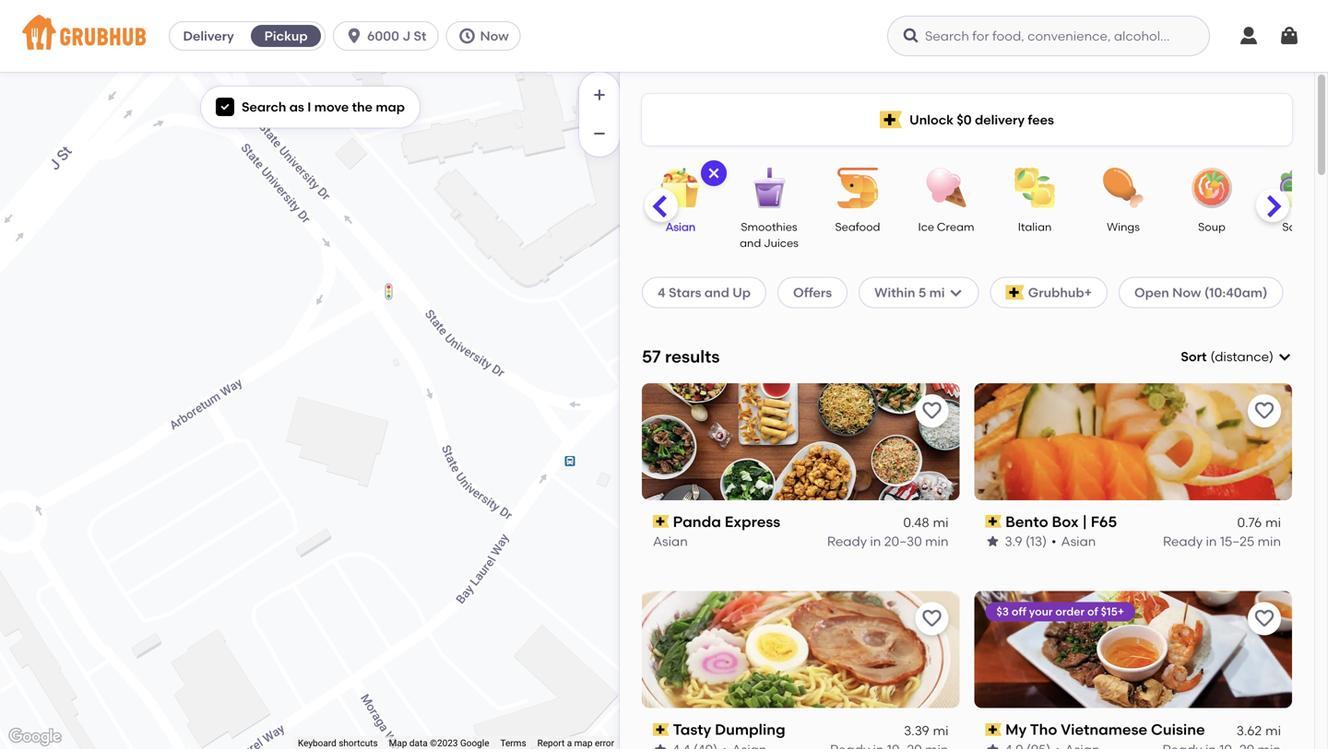 Task type: vqa. For each thing, say whether or not it's contained in the screenshot.
make
no



Task type: describe. For each thing, give the bounding box(es) containing it.
save this restaurant button for tasty dumpling
[[915, 603, 949, 636]]

none field containing sort
[[1181, 348, 1292, 366]]

tho
[[1030, 721, 1057, 739]]

smoothies and juices image
[[737, 168, 802, 208]]

wings
[[1107, 220, 1140, 234]]

as
[[289, 99, 304, 115]]

ready for bento box | f65
[[1163, 534, 1203, 550]]

express
[[725, 513, 780, 531]]

pickup
[[264, 28, 308, 44]]

italian image
[[1003, 168, 1067, 208]]

keyboard shortcuts
[[298, 738, 378, 750]]

3.39 mi
[[904, 724, 949, 739]]

google
[[460, 738, 489, 750]]

subscription pass image
[[986, 516, 1002, 529]]

error
[[595, 738, 614, 750]]

of
[[1087, 606, 1098, 619]]

Search for food, convenience, alcohol... search field
[[887, 16, 1210, 56]]

• asian
[[1052, 534, 1096, 550]]

your
[[1029, 606, 1053, 619]]

save this restaurant image
[[1253, 400, 1276, 422]]

offers
[[793, 285, 832, 301]]

subscription pass image for panda express
[[653, 516, 669, 529]]

20–30
[[884, 534, 922, 550]]

delivery
[[183, 28, 234, 44]]

©2023
[[430, 738, 458, 750]]

ice cream
[[918, 220, 974, 234]]

star icon image for bento box | f65
[[986, 535, 1000, 549]]

plus icon image
[[590, 86, 609, 104]]

15–25
[[1220, 534, 1255, 550]]

terms
[[500, 738, 526, 750]]

4
[[658, 285, 666, 301]]

grubhub plus flag logo image for grubhub+
[[1006, 285, 1025, 300]]

cream
[[937, 220, 974, 234]]

ice
[[918, 220, 934, 234]]

dumpling
[[715, 721, 786, 739]]

6000
[[367, 28, 399, 44]]

within 5 mi
[[874, 285, 945, 301]]

3.39
[[904, 724, 929, 739]]

salads
[[1282, 220, 1319, 234]]

save this restaurant image for panda express
[[921, 400, 943, 422]]

box
[[1052, 513, 1079, 531]]

panda express logo image
[[642, 384, 960, 501]]

(13)
[[1026, 534, 1047, 550]]

save this restaurant button for panda express
[[915, 395, 949, 428]]

smoothies
[[741, 220, 797, 234]]

3.9
[[1005, 534, 1023, 550]]

$3 off your order of $15+
[[997, 606, 1124, 619]]

$3
[[997, 606, 1009, 619]]

57
[[642, 347, 661, 367]]

j
[[402, 28, 411, 44]]

italian
[[1018, 220, 1052, 234]]

mi for my tho vietnamese cuisine
[[1266, 724, 1281, 739]]

ice cream image
[[914, 168, 979, 208]]

4 stars and up
[[658, 285, 751, 301]]

(10:40am)
[[1204, 285, 1268, 301]]

0.48 mi
[[903, 515, 949, 531]]

data
[[409, 738, 428, 750]]

report
[[537, 738, 565, 750]]

ready in 15–25 min
[[1163, 534, 1281, 550]]

wings image
[[1091, 168, 1156, 208]]

my tho vietnamese cuisine
[[1006, 721, 1205, 739]]

panda express
[[673, 513, 780, 531]]

within
[[874, 285, 915, 301]]

the
[[352, 99, 373, 115]]

stars
[[669, 285, 701, 301]]

terms link
[[500, 738, 526, 750]]

sort
[[1181, 349, 1207, 365]]

bento box | f65
[[1006, 513, 1117, 531]]

3.9 (13)
[[1005, 534, 1047, 550]]

report a map error link
[[537, 738, 614, 750]]

distance
[[1215, 349, 1269, 365]]

order
[[1055, 606, 1085, 619]]

search as i move the map
[[242, 99, 405, 115]]

in for bento box | f65
[[1206, 534, 1217, 550]]

star icon image for my tho vietnamese cuisine
[[986, 743, 1000, 750]]



Task type: locate. For each thing, give the bounding box(es) containing it.
a
[[567, 738, 572, 750]]

min for bento box | f65
[[1258, 534, 1281, 550]]

now right st
[[480, 28, 509, 44]]

grubhub plus flag logo image left grubhub+
[[1006, 285, 1025, 300]]

now inside button
[[480, 28, 509, 44]]

min down 0.76 mi
[[1258, 534, 1281, 550]]

0 horizontal spatial grubhub plus flag logo image
[[880, 111, 902, 129]]

svg image inside now button
[[458, 27, 476, 45]]

ready in 20–30 min
[[827, 534, 949, 550]]

1 ready from the left
[[827, 534, 867, 550]]

asian down asian image
[[666, 220, 696, 234]]

svg image
[[1278, 25, 1301, 47], [458, 27, 476, 45], [902, 27, 921, 45], [220, 102, 231, 113], [707, 166, 721, 181], [949, 285, 963, 300], [1277, 350, 1292, 365]]

1 horizontal spatial min
[[1258, 534, 1281, 550]]

shortcuts
[[339, 738, 378, 750]]

in
[[870, 534, 881, 550], [1206, 534, 1217, 550]]

sort ( distance )
[[1181, 349, 1274, 365]]

subscription pass image for my tho vietnamese cuisine
[[986, 724, 1002, 737]]

0 vertical spatial map
[[376, 99, 405, 115]]

grubhub plus flag logo image left "unlock"
[[880, 111, 902, 129]]

1 vertical spatial now
[[1172, 285, 1201, 301]]

asian down |
[[1061, 534, 1096, 550]]

min down the 0.48 mi
[[925, 534, 949, 550]]

6000 j st
[[367, 28, 427, 44]]

subscription pass image left my
[[986, 724, 1002, 737]]

0 vertical spatial and
[[740, 236, 761, 250]]

1 vertical spatial and
[[704, 285, 729, 301]]

unlock
[[910, 112, 954, 128]]

fees
[[1028, 112, 1054, 128]]

and
[[740, 236, 761, 250], [704, 285, 729, 301]]

0 horizontal spatial now
[[480, 28, 509, 44]]

0 vertical spatial grubhub plus flag logo image
[[880, 111, 902, 129]]

main navigation navigation
[[0, 0, 1328, 72]]

1 horizontal spatial now
[[1172, 285, 1201, 301]]

google image
[[5, 726, 65, 750]]

|
[[1082, 513, 1087, 531]]

0.48
[[903, 515, 929, 531]]

1 horizontal spatial map
[[574, 738, 593, 750]]

map data ©2023 google
[[389, 738, 489, 750]]

ready for panda express
[[827, 534, 867, 550]]

asian image
[[648, 168, 713, 208]]

now
[[480, 28, 509, 44], [1172, 285, 1201, 301]]

smoothies and juices
[[740, 220, 799, 250]]

mi right 5
[[929, 285, 945, 301]]

6000 j st button
[[333, 21, 446, 51]]

subscription pass image left "panda"
[[653, 516, 669, 529]]

0 horizontal spatial svg image
[[345, 27, 364, 45]]

tasty dumpling logo image
[[642, 592, 960, 709]]

juices
[[764, 236, 799, 250]]

off
[[1012, 606, 1026, 619]]

map
[[389, 738, 407, 750]]

and inside 'smoothies and juices'
[[740, 236, 761, 250]]

subscription pass image for tasty dumpling
[[653, 724, 669, 737]]

save this restaurant image for tasty dumpling
[[921, 608, 943, 631]]

mi for tasty dumpling
[[933, 724, 949, 739]]

my tho vietnamese cuisine logo image
[[974, 592, 1292, 709]]

1 vertical spatial map
[[574, 738, 593, 750]]

and down smoothies at right
[[740, 236, 761, 250]]

i
[[307, 99, 311, 115]]

$15+
[[1101, 606, 1124, 619]]

now right open
[[1172, 285, 1201, 301]]

1 min from the left
[[925, 534, 949, 550]]

open now (10:40am)
[[1135, 285, 1268, 301]]

bento box | f65 logo image
[[974, 384, 1292, 501]]

report a map error
[[537, 738, 614, 750]]

mi for bento box | f65
[[1266, 515, 1281, 531]]

keyboard
[[298, 738, 336, 750]]

save this restaurant button for bento box | f65
[[1248, 395, 1281, 428]]

unlock $0 delivery fees
[[910, 112, 1054, 128]]

asian
[[666, 220, 696, 234], [653, 534, 688, 550], [1061, 534, 1096, 550]]

grubhub plus flag logo image
[[880, 111, 902, 129], [1006, 285, 1025, 300]]

map right a
[[574, 738, 593, 750]]

st
[[414, 28, 427, 44]]

1 horizontal spatial and
[[740, 236, 761, 250]]

now button
[[446, 21, 528, 51]]

1 horizontal spatial svg image
[[1238, 25, 1260, 47]]

1 horizontal spatial ready
[[1163, 534, 1203, 550]]

)
[[1269, 349, 1274, 365]]

map
[[376, 99, 405, 115], [574, 738, 593, 750]]

panda
[[673, 513, 721, 531]]

map region
[[0, 46, 763, 750]]

svg image inside 6000 j st button
[[345, 27, 364, 45]]

2 min from the left
[[1258, 534, 1281, 550]]

in left 15–25
[[1206, 534, 1217, 550]]

delivery button
[[170, 21, 247, 51]]

move
[[314, 99, 349, 115]]

grubhub+
[[1028, 285, 1092, 301]]

f65
[[1091, 513, 1117, 531]]

ready
[[827, 534, 867, 550], [1163, 534, 1203, 550]]

vietnamese
[[1061, 721, 1148, 739]]

cuisine
[[1151, 721, 1205, 739]]

3.62
[[1237, 724, 1262, 739]]

and left the up
[[704, 285, 729, 301]]

2 ready from the left
[[1163, 534, 1203, 550]]

ready left 20–30
[[827, 534, 867, 550]]

3.62 mi
[[1237, 724, 1281, 739]]

minus icon image
[[590, 125, 609, 143]]

1 horizontal spatial grubhub plus flag logo image
[[1006, 285, 1025, 300]]

pickup button
[[247, 21, 325, 51]]

seafood image
[[826, 168, 890, 208]]

mi right "0.76"
[[1266, 515, 1281, 531]]

in left 20–30
[[870, 534, 881, 550]]

mi right "3.62"
[[1266, 724, 1281, 739]]

tasty dumpling
[[673, 721, 786, 739]]

up
[[733, 285, 751, 301]]

mi right 3.39
[[933, 724, 949, 739]]

seafood
[[835, 220, 880, 234]]

•
[[1052, 534, 1057, 550]]

in for panda express
[[870, 534, 881, 550]]

0 horizontal spatial map
[[376, 99, 405, 115]]

keyboard shortcuts button
[[298, 738, 378, 750]]

save this restaurant image
[[921, 400, 943, 422], [921, 608, 943, 631], [1253, 608, 1276, 631]]

results
[[665, 347, 720, 367]]

search
[[242, 99, 286, 115]]

ready left 15–25
[[1163, 534, 1203, 550]]

asian down "panda"
[[653, 534, 688, 550]]

0 horizontal spatial ready
[[827, 534, 867, 550]]

(
[[1211, 349, 1215, 365]]

1 in from the left
[[870, 534, 881, 550]]

soup
[[1198, 220, 1226, 234]]

0 horizontal spatial in
[[870, 534, 881, 550]]

star icon image for tasty dumpling
[[653, 743, 668, 750]]

0 horizontal spatial min
[[925, 534, 949, 550]]

soup image
[[1180, 168, 1244, 208]]

mi right 0.48
[[933, 515, 949, 531]]

mi
[[929, 285, 945, 301], [933, 515, 949, 531], [1266, 515, 1281, 531], [933, 724, 949, 739], [1266, 724, 1281, 739]]

star icon image
[[986, 535, 1000, 549], [653, 743, 668, 750], [986, 743, 1000, 750]]

1 vertical spatial grubhub plus flag logo image
[[1006, 285, 1025, 300]]

min for panda express
[[925, 534, 949, 550]]

0.76 mi
[[1237, 515, 1281, 531]]

map right the
[[376, 99, 405, 115]]

mi for panda express
[[933, 515, 949, 531]]

bento
[[1006, 513, 1048, 531]]

$0
[[957, 112, 972, 128]]

my
[[1006, 721, 1027, 739]]

0 horizontal spatial and
[[704, 285, 729, 301]]

2 in from the left
[[1206, 534, 1217, 550]]

0.76
[[1237, 515, 1262, 531]]

57 results
[[642, 347, 720, 367]]

tasty
[[673, 721, 711, 739]]

5
[[919, 285, 926, 301]]

0 vertical spatial now
[[480, 28, 509, 44]]

grubhub plus flag logo image for unlock $0 delivery fees
[[880, 111, 902, 129]]

delivery
[[975, 112, 1025, 128]]

svg image
[[1238, 25, 1260, 47], [345, 27, 364, 45]]

None field
[[1181, 348, 1292, 366]]

subscription pass image left tasty
[[653, 724, 669, 737]]

subscription pass image
[[653, 516, 669, 529], [653, 724, 669, 737], [986, 724, 1002, 737]]

1 horizontal spatial in
[[1206, 534, 1217, 550]]



